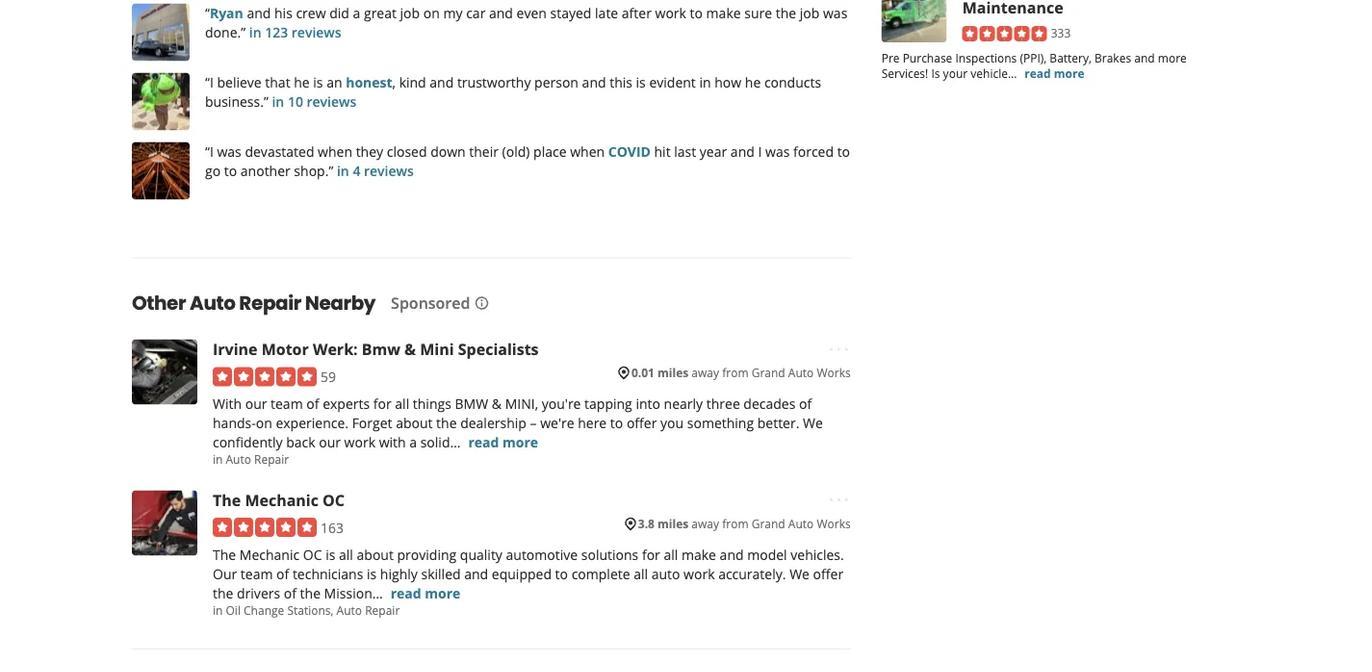 Task type: describe. For each thing, give the bounding box(es) containing it.
honest
[[346, 73, 393, 91]]

5 star rating image for irvine motor werk: bmw & mini specialists
[[213, 367, 317, 387]]

16 marker v2 image
[[616, 366, 632, 381]]

to inside the mechanic oc is all about providing quality automotive solutions for all make and model vehicles. our team of technicians is highly skilled and equipped to complete all auto work accurately. we offer the drivers of the mission…
[[555, 565, 568, 583]]

person
[[535, 73, 579, 91]]

he inside , kind and trustworthy person and this is evident in how he conducts business.
[[745, 73, 761, 91]]

" for " in 10 reviews
[[264, 92, 269, 111]]

crew
[[296, 4, 326, 22]]

mission…
[[324, 584, 383, 603]]

decades
[[744, 395, 796, 413]]

and right car
[[489, 4, 513, 22]]

1 vertical spatial our
[[319, 433, 341, 452]]

to right go
[[224, 162, 237, 180]]

even
[[517, 4, 547, 22]]

motor
[[262, 339, 309, 360]]

shop.
[[294, 162, 329, 180]]

grand-auto-works-irvine-2 photo bzir3hntztobe7jgl463na image
[[132, 3, 190, 61]]

is left the "an"
[[313, 73, 323, 91]]

providing
[[397, 546, 457, 564]]

business.
[[205, 92, 264, 111]]

of up the drivers
[[276, 565, 289, 583]]

in left 4
[[337, 162, 349, 180]]

the inside and his crew did a great job on my car and even stayed late after work to make sure the job was done.
[[776, 4, 797, 22]]

stayed
[[550, 4, 592, 22]]

the automedic: mobile auto maintenance image
[[882, 0, 947, 42]]

our
[[213, 565, 237, 583]]

of up the experience.
[[307, 395, 319, 413]]

0 vertical spatial 5 star rating image
[[963, 26, 1048, 42]]

experts
[[323, 395, 370, 413]]

to right forced at top
[[838, 142, 850, 161]]

" for " i believe that he is an honest
[[205, 73, 210, 91]]

(ppi),
[[1020, 50, 1047, 65]]

the mechanic oc image
[[132, 491, 197, 556]]

irvine motor werk: bmw & mini specialists
[[213, 339, 539, 360]]

the mechanic oc
[[213, 490, 345, 511]]

auto down hands-
[[226, 452, 251, 467]]

his
[[274, 4, 293, 22]]

about inside the mechanic oc is all about providing quality automotive solutions for all make and model vehicles. our team of technicians is highly skilled and equipped to complete all auto work accurately. we offer the drivers of the mission…
[[357, 546, 394, 564]]

this
[[610, 73, 633, 91]]

16 info v2 image
[[474, 296, 490, 311]]

pre purchase inspections (ppi), battery, brakes and more services! is your vehicle…
[[882, 50, 1187, 81]]

forced
[[794, 142, 834, 161]]

work inside with our team of experts for all things bmw & mini, you're tapping into nearly three decades of hands-on experience. forget about the dealership – we're here to offer you something better. we confidently back our work with a solid…
[[344, 433, 376, 452]]

we're
[[540, 414, 575, 432]]

the down our
[[213, 584, 233, 603]]

2 horizontal spatial read more link
[[1025, 65, 1085, 81]]

services!
[[882, 65, 929, 81]]

read more link for the mechanic oc
[[391, 584, 461, 603]]

in left 123
[[249, 23, 262, 41]]

work inside and his crew did a great job on my car and even stayed late after work to make sure the job was done.
[[655, 4, 687, 22]]

bmw
[[362, 339, 401, 360]]

irvine motor werk: bmw & mini specialists image
[[132, 339, 197, 405]]

reviews for " in 123 reviews
[[292, 23, 342, 41]]

covid button
[[608, 142, 651, 161]]

0 vertical spatial &
[[405, 339, 416, 360]]

all up technicians
[[339, 546, 353, 564]]

brakes
[[1095, 50, 1132, 65]]

tapping
[[585, 395, 633, 413]]

is inside , kind and trustworthy person and this is evident in how he conducts business.
[[636, 73, 646, 91]]

hit last year and i was forced to go to another shop.
[[205, 142, 850, 180]]

mini,
[[505, 395, 538, 413]]

drivers
[[237, 584, 280, 603]]

2 vertical spatial repair
[[365, 603, 400, 619]]

read for irvine motor werk: bmw & mini specialists
[[469, 433, 499, 452]]

team inside the mechanic oc is all about providing quality automotive solutions for all make and model vehicles. our team of technicians is highly skilled and equipped to complete all auto work accurately. we offer the drivers of the mission…
[[241, 565, 273, 583]]

and up accurately.
[[720, 546, 744, 564]]

sure
[[745, 4, 773, 22]]

other auto repair nearby
[[132, 289, 376, 316]]

experience.
[[276, 414, 349, 432]]

closed
[[387, 142, 427, 161]]

the mechanic oc is all about providing quality automotive solutions for all make and model vehicles. our team of technicians is highly skilled and equipped to complete all auto work accurately. we offer the drivers of the mission…
[[213, 546, 844, 603]]

in oil change stations, auto repair
[[213, 603, 400, 619]]

work inside the mechanic oc is all about providing quality automotive solutions for all make and model vehicles. our team of technicians is highly skilled and equipped to complete all auto work accurately. we offer the drivers of the mission…
[[684, 565, 715, 583]]

model
[[748, 546, 787, 564]]

make inside the mechanic oc is all about providing quality automotive solutions for all make and model vehicles. our team of technicians is highly skilled and equipped to complete all auto work accurately. we offer the drivers of the mission…
[[682, 546, 717, 564]]

more for with our team of experts for all things bmw & mini, you're tapping into nearly three decades of hands-on experience. forget about the dealership – we're here to offer you something better. we confidently back our work with a solid…
[[503, 433, 538, 452]]

we inside with our team of experts for all things bmw & mini, you're tapping into nearly three decades of hands-on experience. forget about the dealership – we're here to offer you something better. we confidently back our work with a solid…
[[803, 414, 823, 432]]

we inside the mechanic oc is all about providing quality automotive solutions for all make and model vehicles. our team of technicians is highly skilled and equipped to complete all auto work accurately. we offer the drivers of the mission…
[[790, 565, 810, 583]]

oc for the mechanic oc
[[323, 490, 345, 511]]

" for " in 4 reviews
[[329, 162, 334, 180]]

grand for irvine motor werk: bmw & mini specialists
[[752, 365, 786, 381]]

about inside with our team of experts for all things bmw & mini, you're tapping into nearly three decades of hands-on experience. forget about the dealership – we're here to offer you something better. we confidently back our work with a solid…
[[396, 414, 433, 432]]

from for irvine motor werk: bmw & mini specialists
[[723, 365, 749, 381]]

down
[[431, 142, 466, 161]]

evident
[[650, 73, 696, 91]]

and his crew did a great job on my car and even stayed late after work to make sure the job was done.
[[205, 4, 848, 41]]

with our team of experts for all things bmw & mini, you're tapping into nearly three decades of hands-on experience. forget about the dealership – we're here to offer you something better. we confidently back our work with a solid…
[[213, 395, 823, 452]]

better.
[[758, 414, 800, 432]]

all up auto
[[664, 546, 678, 564]]

10
[[288, 92, 303, 111]]

offer inside with our team of experts for all things bmw & mini, you're tapping into nearly three decades of hands-on experience. forget about the dealership – we're here to offer you something better. we confidently back our work with a solid…
[[627, 414, 657, 432]]

123
[[265, 23, 288, 41]]

jr n. image
[[132, 73, 190, 130]]

that
[[265, 73, 290, 91]]

technicians
[[293, 565, 363, 583]]

last
[[674, 142, 697, 161]]

was inside and his crew did a great job on my car and even stayed late after work to make sure the job was done.
[[823, 4, 848, 22]]

covid
[[608, 142, 651, 161]]

" ryan
[[205, 4, 243, 22]]

a inside with our team of experts for all things bmw & mini, you're tapping into nearly three decades of hands-on experience. forget about the dealership – we're here to offer you something better. we confidently back our work with a solid…
[[410, 433, 417, 452]]

oil
[[226, 603, 241, 619]]

on inside with our team of experts for all things bmw & mini, you're tapping into nearly three decades of hands-on experience. forget about the dealership – we're here to offer you something better. we confidently back our work with a solid…
[[256, 414, 272, 432]]

333
[[1051, 25, 1071, 40]]

did
[[330, 4, 350, 22]]

in 10 reviews button
[[269, 92, 357, 111]]

automotive
[[506, 546, 578, 564]]

" for " ryan
[[205, 4, 210, 22]]

0.01
[[632, 365, 655, 381]]

1 he from the left
[[294, 73, 310, 91]]

ryan button
[[210, 4, 243, 22]]

" i believe that he is an honest
[[205, 73, 393, 91]]

their
[[469, 142, 499, 161]]

grand for the mechanic oc
[[752, 516, 786, 532]]

make inside and his crew did a great job on my car and even stayed late after work to make sure the job was done.
[[707, 4, 741, 22]]

nearby
[[305, 289, 376, 316]]

miles for the mechanic oc
[[658, 516, 689, 532]]

i inside hit last year and i was forced to go to another shop.
[[758, 142, 762, 161]]

solutions
[[581, 546, 639, 564]]

" in 10 reviews
[[264, 92, 357, 111]]

read more for irvine motor werk: bmw & mini specialists
[[469, 433, 538, 452]]

(old)
[[502, 142, 530, 161]]

2 when from the left
[[570, 142, 605, 161]]

pre
[[882, 50, 900, 65]]

vehicle…
[[971, 65, 1017, 81]]

reviews for " in 4 reviews
[[364, 162, 414, 180]]

and down quality
[[464, 565, 488, 583]]

" for " in 123 reviews
[[241, 23, 246, 41]]

5 star rating image for the mechanic oc
[[213, 518, 317, 538]]

hit
[[654, 142, 671, 161]]

2 job from the left
[[800, 4, 820, 22]]

specialists
[[458, 339, 539, 360]]

reviews for " in 10 reviews
[[307, 92, 357, 111]]

honest button
[[346, 73, 393, 91]]

bmw
[[455, 395, 488, 413]]

stations,
[[287, 603, 334, 619]]



Task type: locate. For each thing, give the bounding box(es) containing it.
1 vertical spatial works
[[817, 516, 851, 532]]

1 horizontal spatial he
[[745, 73, 761, 91]]

2 he from the left
[[745, 73, 761, 91]]

read
[[1025, 65, 1051, 81], [469, 433, 499, 452], [391, 584, 422, 603]]

read more link down 333
[[1025, 65, 1085, 81]]

a inside and his crew did a great job on my car and even stayed late after work to make sure the job was done.
[[353, 4, 361, 22]]

0 vertical spatial read
[[1025, 65, 1051, 81]]

,
[[393, 73, 396, 91]]

mechanic inside the mechanic oc is all about providing quality automotive solutions for all make and model vehicles. our team of technicians is highly skilled and equipped to complete all auto work accurately. we offer the drivers of the mission…
[[240, 546, 300, 564]]

the
[[776, 4, 797, 22], [436, 414, 457, 432], [213, 584, 233, 603], [300, 584, 321, 603]]

the right sure on the right top of the page
[[776, 4, 797, 22]]

" left believe on the top
[[205, 73, 210, 91]]

in auto repair
[[213, 452, 289, 467]]

away right the 3.8
[[692, 516, 720, 532]]

1 away from the top
[[692, 365, 720, 381]]

your
[[943, 65, 968, 81]]

2 vertical spatial "
[[205, 142, 210, 161]]

to down the tapping
[[610, 414, 623, 432]]

24 more v2 image
[[828, 489, 851, 512]]

0 horizontal spatial about
[[357, 546, 394, 564]]

away for the mechanic oc
[[692, 516, 720, 532]]

mechanic up the drivers
[[240, 546, 300, 564]]

1 miles from the top
[[658, 365, 689, 381]]

1 horizontal spatial read more link
[[469, 433, 538, 452]]

reviews down crew
[[292, 23, 342, 41]]

battery,
[[1050, 50, 1092, 65]]

to right the after
[[690, 4, 703, 22]]

1 " from the top
[[205, 4, 210, 22]]

1 vertical spatial on
[[256, 414, 272, 432]]

0 horizontal spatial "
[[241, 23, 246, 41]]

more inside pre purchase inspections (ppi), battery, brakes and more services! is your vehicle…
[[1158, 50, 1187, 65]]

0 horizontal spatial our
[[245, 395, 267, 413]]

0 horizontal spatial on
[[256, 414, 272, 432]]

2 the from the top
[[213, 546, 236, 564]]

in 123 reviews button
[[246, 23, 342, 41]]

repair for other
[[239, 289, 301, 316]]

2 works from the top
[[817, 516, 851, 532]]

1 vertical spatial read
[[469, 433, 499, 452]]

0 vertical spatial read more link
[[1025, 65, 1085, 81]]

1 horizontal spatial our
[[319, 433, 341, 452]]

repair for in
[[254, 452, 289, 467]]

&
[[405, 339, 416, 360], [492, 395, 502, 413]]

read more link
[[1025, 65, 1085, 81], [469, 433, 538, 452], [391, 584, 461, 603]]

2 vertical spatial read more
[[391, 584, 461, 603]]

" left 4
[[329, 162, 334, 180]]

was
[[823, 4, 848, 22], [217, 142, 242, 161], [766, 142, 790, 161]]

an
[[327, 73, 342, 91]]

1 vertical spatial miles
[[658, 516, 689, 532]]

more for pre purchase inspections (ppi), battery, brakes and more services! is your vehicle…
[[1054, 65, 1085, 81]]

was up go
[[217, 142, 242, 161]]

away for irvine motor werk: bmw & mini specialists
[[692, 365, 720, 381]]

all left auto
[[634, 565, 648, 583]]

0 horizontal spatial a
[[353, 4, 361, 22]]

grand up 'model'
[[752, 516, 786, 532]]

hands-
[[213, 414, 256, 432]]

3 " from the top
[[205, 142, 210, 161]]

1 horizontal spatial when
[[570, 142, 605, 161]]

0 horizontal spatial job
[[400, 4, 420, 22]]

0 horizontal spatial read more link
[[391, 584, 461, 603]]

"
[[241, 23, 246, 41], [264, 92, 269, 111], [329, 162, 334, 180]]

read down dealership
[[469, 433, 499, 452]]

0 vertical spatial grand
[[752, 365, 786, 381]]

works down 24 more v2 icon
[[817, 365, 851, 381]]

163
[[321, 518, 344, 537]]

about up highly
[[357, 546, 394, 564]]

is up mission…
[[367, 565, 377, 583]]

was inside hit last year and i was forced to go to another shop.
[[766, 142, 790, 161]]

auto
[[652, 565, 680, 583]]

2 vertical spatial read more link
[[391, 584, 461, 603]]

irvine
[[213, 339, 258, 360]]

is
[[932, 65, 940, 81]]

into
[[636, 395, 661, 413]]

read more down 333
[[1025, 65, 1085, 81]]

region
[[117, 3, 866, 200]]

more right (ppi),
[[1054, 65, 1085, 81]]

" in 123 reviews
[[241, 23, 342, 41]]

" up go
[[205, 142, 210, 161]]

grand up 'decades'
[[752, 365, 786, 381]]

works
[[817, 365, 851, 381], [817, 516, 851, 532]]

auto right stations,
[[337, 603, 362, 619]]

work right the after
[[655, 4, 687, 22]]

sponsored
[[391, 292, 470, 313]]

0 horizontal spatial &
[[405, 339, 416, 360]]

and right kind
[[430, 73, 454, 91]]

oc inside the mechanic oc is all about providing quality automotive solutions for all make and model vehicles. our team of technicians is highly skilled and equipped to complete all auto work accurately. we offer the drivers of the mission…
[[303, 546, 322, 564]]

0 horizontal spatial for
[[373, 395, 392, 413]]

about
[[396, 414, 433, 432], [357, 546, 394, 564]]

1 horizontal spatial offer
[[813, 565, 844, 583]]

2 vertical spatial work
[[684, 565, 715, 583]]

1 horizontal spatial read more
[[469, 433, 538, 452]]

1 horizontal spatial job
[[800, 4, 820, 22]]

1 vertical spatial read more
[[469, 433, 538, 452]]

" down that at the left top of page
[[264, 92, 269, 111]]

mechanic down in auto repair
[[245, 490, 319, 511]]

the mechanic oc link
[[213, 490, 345, 511]]

2 " from the top
[[205, 73, 210, 91]]

1 vertical spatial offer
[[813, 565, 844, 583]]

0 horizontal spatial read
[[391, 584, 422, 603]]

0 vertical spatial we
[[803, 414, 823, 432]]

and left "his"
[[247, 4, 271, 22]]

our right with
[[245, 395, 267, 413]]

i for i believe that he is an
[[210, 73, 214, 91]]

for inside the mechanic oc is all about providing quality automotive solutions for all make and model vehicles. our team of technicians is highly skilled and equipped to complete all auto work accurately. we offer the drivers of the mission…
[[642, 546, 661, 564]]

place
[[534, 142, 567, 161]]

year
[[700, 142, 727, 161]]

1 from from the top
[[723, 365, 749, 381]]

1 vertical spatial work
[[344, 433, 376, 452]]

0 vertical spatial reviews
[[292, 23, 342, 41]]

read more for the mechanic oc
[[391, 584, 461, 603]]

1 vertical spatial a
[[410, 433, 417, 452]]

from for the mechanic oc
[[723, 516, 749, 532]]

0 vertical spatial from
[[723, 365, 749, 381]]

in left how
[[700, 73, 711, 91]]

the for the mechanic oc is all about providing quality automotive solutions for all make and model vehicles. our team of technicians is highly skilled and equipped to complete all auto work accurately. we offer the drivers of the mission…
[[213, 546, 236, 564]]

miles for irvine motor werk: bmw & mini specialists
[[658, 365, 689, 381]]

in 4 reviews button
[[334, 162, 414, 180]]

1 horizontal spatial &
[[492, 395, 502, 413]]

1 vertical spatial "
[[205, 73, 210, 91]]

in left oil
[[213, 603, 223, 619]]

2 miles from the top
[[658, 516, 689, 532]]

auto up vehicles.
[[789, 516, 814, 532]]

read down highly
[[391, 584, 422, 603]]

the inside the mechanic oc is all about providing quality automotive solutions for all make and model vehicles. our team of technicians is highly skilled and equipped to complete all auto work accurately. we offer the drivers of the mission…
[[213, 546, 236, 564]]

1 horizontal spatial for
[[642, 546, 661, 564]]

the
[[213, 490, 241, 511], [213, 546, 236, 564]]

is up technicians
[[326, 546, 336, 564]]

on left my
[[424, 4, 440, 22]]

auto up irvine
[[190, 289, 236, 316]]

0 vertical spatial mechanic
[[245, 490, 319, 511]]

1 horizontal spatial read
[[469, 433, 499, 452]]

and right year
[[731, 142, 755, 161]]

for up forget
[[373, 395, 392, 413]]

works down 24 more v2 image
[[817, 516, 851, 532]]

auto
[[190, 289, 236, 316], [789, 365, 814, 381], [226, 452, 251, 467], [789, 516, 814, 532], [337, 603, 362, 619]]

0.01 miles away from grand auto works
[[632, 365, 851, 381]]

with
[[379, 433, 406, 452]]

more down 'skilled'
[[425, 584, 461, 603]]

2 horizontal spatial read
[[1025, 65, 1051, 81]]

1 vertical spatial for
[[642, 546, 661, 564]]

1 vertical spatial team
[[241, 565, 273, 583]]

2 vertical spatial "
[[329, 162, 334, 180]]

1 vertical spatial make
[[682, 546, 717, 564]]

" in 4 reviews
[[329, 162, 414, 180]]

i for i was devastated when they closed down their (old) place when
[[210, 142, 214, 161]]

was left forced at top
[[766, 142, 790, 161]]

1 vertical spatial "
[[264, 92, 269, 111]]

1 horizontal spatial a
[[410, 433, 417, 452]]

1 vertical spatial from
[[723, 516, 749, 532]]

offer down vehicles.
[[813, 565, 844, 583]]

about the business element
[[132, 649, 851, 663]]

kind
[[399, 73, 426, 91]]

0 vertical spatial about
[[396, 414, 433, 432]]

0 vertical spatial make
[[707, 4, 741, 22]]

1 vertical spatial read more link
[[469, 433, 538, 452]]

job
[[400, 4, 420, 22], [800, 4, 820, 22]]

go
[[205, 162, 221, 180]]

away up three
[[692, 365, 720, 381]]

all inside with our team of experts for all things bmw & mini, you're tapping into nearly three decades of hands-on experience. forget about the dealership – we're here to offer you something better. we confidently back our work with a solid…
[[395, 395, 409, 413]]

, kind and trustworthy person and this is evident in how he conducts business.
[[205, 73, 822, 111]]

more down – on the bottom left of the page
[[503, 433, 538, 452]]

highly
[[380, 565, 418, 583]]

mechanic for the mechanic oc
[[245, 490, 319, 511]]

for inside with our team of experts for all things bmw & mini, you're tapping into nearly three decades of hands-on experience. forget about the dealership – we're here to offer you something better. we confidently back our work with a solid…
[[373, 395, 392, 413]]

0 vertical spatial repair
[[239, 289, 301, 316]]

three
[[707, 395, 740, 413]]

0 vertical spatial team
[[271, 395, 303, 413]]

evan v. image
[[132, 142, 190, 200]]

1 vertical spatial mechanic
[[240, 546, 300, 564]]

something
[[687, 414, 754, 432]]

offer down into
[[627, 414, 657, 432]]

purchase
[[903, 50, 953, 65]]

5 star rating image up 'inspections'
[[963, 26, 1048, 42]]

and left this
[[582, 73, 606, 91]]

read for the mechanic oc
[[391, 584, 422, 603]]

region containing "
[[117, 3, 866, 200]]

0 vertical spatial the
[[213, 490, 241, 511]]

more for the mechanic oc is all about providing quality automotive solutions for all make and model vehicles. our team of technicians is highly skilled and equipped to complete all auto work accurately. we offer the drivers of the mission…
[[425, 584, 461, 603]]

all left things
[[395, 395, 409, 413]]

to inside with our team of experts for all things bmw & mini, you're tapping into nearly three decades of hands-on experience. forget about the dealership – we're here to offer you something better. we confidently back our work with a solid…
[[610, 414, 623, 432]]

0 vertical spatial a
[[353, 4, 361, 22]]

0 horizontal spatial oc
[[303, 546, 322, 564]]

change
[[244, 603, 284, 619]]

0 vertical spatial read more
[[1025, 65, 1085, 81]]

1 vertical spatial reviews
[[307, 92, 357, 111]]

away
[[692, 365, 720, 381], [692, 516, 720, 532]]

0 vertical spatial offer
[[627, 414, 657, 432]]

another
[[241, 162, 291, 180]]

team up the experience.
[[271, 395, 303, 413]]

0 vertical spatial "
[[241, 23, 246, 41]]

16 marker v2 image
[[623, 517, 638, 532]]

solid…
[[421, 433, 461, 452]]

from up 'model'
[[723, 516, 749, 532]]

24 more v2 image
[[828, 338, 851, 361]]

0 vertical spatial "
[[205, 4, 210, 22]]

in left 10
[[272, 92, 284, 111]]

grand
[[752, 365, 786, 381], [752, 516, 786, 532]]

2 horizontal spatial was
[[823, 4, 848, 22]]

repair up motor
[[239, 289, 301, 316]]

0 vertical spatial works
[[817, 365, 851, 381]]

work down forget
[[344, 433, 376, 452]]

59
[[321, 367, 336, 386]]

" down the ryan
[[241, 23, 246, 41]]

mechanic for the mechanic oc is all about providing quality automotive solutions for all make and model vehicles. our team of technicians is highly skilled and equipped to complete all auto work accurately. we offer the drivers of the mission…
[[240, 546, 300, 564]]

complete
[[572, 565, 630, 583]]

2 vertical spatial reviews
[[364, 162, 414, 180]]

confidently
[[213, 433, 283, 452]]

0 vertical spatial for
[[373, 395, 392, 413]]

the up our
[[213, 546, 236, 564]]

dealership
[[461, 414, 527, 432]]

5 star rating image down the mechanic oc link at bottom
[[213, 518, 317, 538]]

in inside , kind and trustworthy person and this is evident in how he conducts business.
[[700, 73, 711, 91]]

0 vertical spatial on
[[424, 4, 440, 22]]

1 job from the left
[[400, 4, 420, 22]]

all
[[395, 395, 409, 413], [339, 546, 353, 564], [664, 546, 678, 564], [634, 565, 648, 583]]

1 horizontal spatial was
[[766, 142, 790, 161]]

devastated
[[245, 142, 314, 161]]

1 vertical spatial 5 star rating image
[[213, 367, 317, 387]]

auto up 'decades'
[[789, 365, 814, 381]]

to inside and his crew did a great job on my car and even stayed late after work to make sure the job was done.
[[690, 4, 703, 22]]

0 vertical spatial oc
[[323, 490, 345, 511]]

team inside with our team of experts for all things bmw & mini, you're tapping into nearly three decades of hands-on experience. forget about the dealership – we're here to offer you something better. we confidently back our work with a solid…
[[271, 395, 303, 413]]

0 horizontal spatial when
[[318, 142, 353, 161]]

more right brakes
[[1158, 50, 1187, 65]]

on up confidently
[[256, 414, 272, 432]]

0 vertical spatial miles
[[658, 365, 689, 381]]

a right the did
[[353, 4, 361, 22]]

you
[[661, 414, 684, 432]]

late
[[595, 4, 619, 22]]

you're
[[542, 395, 581, 413]]

the down technicians
[[300, 584, 321, 603]]

things
[[413, 395, 452, 413]]

1 horizontal spatial about
[[396, 414, 433, 432]]

2 away from the top
[[692, 516, 720, 532]]

team up the drivers
[[241, 565, 273, 583]]

5 star rating image
[[963, 26, 1048, 42], [213, 367, 317, 387], [213, 518, 317, 538]]

car
[[466, 4, 486, 22]]

1 horizontal spatial on
[[424, 4, 440, 22]]

job right sure on the right top of the page
[[800, 4, 820, 22]]

he right how
[[745, 73, 761, 91]]

read right vehicle…
[[1025, 65, 1051, 81]]

trustworthy
[[457, 73, 531, 91]]

1 vertical spatial the
[[213, 546, 236, 564]]

& inside with our team of experts for all things bmw & mini, you're tapping into nearly three decades of hands-on experience. forget about the dealership – we're here to offer you something better. we confidently back our work with a solid…
[[492, 395, 502, 413]]

0 horizontal spatial read more
[[391, 584, 461, 603]]

2 horizontal spatial read more
[[1025, 65, 1085, 81]]

on
[[424, 4, 440, 22], [256, 414, 272, 432]]

how
[[715, 73, 742, 91]]

from
[[723, 365, 749, 381], [723, 516, 749, 532]]

0 vertical spatial our
[[245, 395, 267, 413]]

in down hands-
[[213, 452, 223, 467]]

1 vertical spatial grand
[[752, 516, 786, 532]]

1 grand from the top
[[752, 365, 786, 381]]

1 works from the top
[[817, 365, 851, 381]]

make
[[707, 4, 741, 22], [682, 546, 717, 564]]

work right auto
[[684, 565, 715, 583]]

job right great at the top
[[400, 4, 420, 22]]

1 vertical spatial repair
[[254, 452, 289, 467]]

with
[[213, 395, 242, 413]]

done.
[[205, 23, 241, 41]]

and inside hit last year and i was forced to go to another shop.
[[731, 142, 755, 161]]

werk:
[[313, 339, 358, 360]]

make left sure on the right top of the page
[[707, 4, 741, 22]]

of up better.
[[799, 395, 812, 413]]

a right with
[[410, 433, 417, 452]]

they
[[356, 142, 383, 161]]

reviews down closed
[[364, 162, 414, 180]]

repair down highly
[[365, 603, 400, 619]]

offer inside the mechanic oc is all about providing quality automotive solutions for all make and model vehicles. our team of technicians is highly skilled and equipped to complete all auto work accurately. we offer the drivers of the mission…
[[813, 565, 844, 583]]

the for the mechanic oc
[[213, 490, 241, 511]]

from up three
[[723, 365, 749, 381]]

i left believe on the top
[[210, 73, 214, 91]]

is right this
[[636, 73, 646, 91]]

miles right the 3.8
[[658, 516, 689, 532]]

reviews down the "an"
[[307, 92, 357, 111]]

is
[[313, 73, 323, 91], [636, 73, 646, 91], [326, 546, 336, 564], [367, 565, 377, 583]]

1 vertical spatial about
[[357, 546, 394, 564]]

1 vertical spatial away
[[692, 516, 720, 532]]

we down vehicles.
[[790, 565, 810, 583]]

read more link for irvine motor werk: bmw & mini specialists
[[469, 433, 538, 452]]

when up shop.
[[318, 142, 353, 161]]

was right sure on the right top of the page
[[823, 4, 848, 22]]

i right year
[[758, 142, 762, 161]]

0 horizontal spatial he
[[294, 73, 310, 91]]

0 horizontal spatial was
[[217, 142, 242, 161]]

he up 10
[[294, 73, 310, 91]]

and right brakes
[[1135, 50, 1155, 65]]

1 horizontal spatial "
[[264, 92, 269, 111]]

works for the mechanic oc
[[817, 516, 851, 532]]

when right the place
[[570, 142, 605, 161]]

0 vertical spatial work
[[655, 4, 687, 22]]

forget
[[352, 414, 392, 432]]

of right the drivers
[[284, 584, 297, 603]]

about down things
[[396, 414, 433, 432]]

1 vertical spatial we
[[790, 565, 810, 583]]

2 vertical spatial read
[[391, 584, 422, 603]]

the inside with our team of experts for all things bmw & mini, you're tapping into nearly three decades of hands-on experience. forget about the dealership – we're here to offer you something better. we confidently back our work with a solid…
[[436, 414, 457, 432]]

4
[[353, 162, 361, 180]]

" for " i was devastated when they closed down their (old) place when covid
[[205, 142, 210, 161]]

offer
[[627, 414, 657, 432], [813, 565, 844, 583]]

2 from from the top
[[723, 516, 749, 532]]

0 vertical spatial away
[[692, 365, 720, 381]]

1 the from the top
[[213, 490, 241, 511]]

1 vertical spatial &
[[492, 395, 502, 413]]

a
[[353, 4, 361, 22], [410, 433, 417, 452]]

2 horizontal spatial "
[[329, 162, 334, 180]]

2 vertical spatial 5 star rating image
[[213, 518, 317, 538]]

for up auto
[[642, 546, 661, 564]]

1 horizontal spatial oc
[[323, 490, 345, 511]]

on inside and his crew did a great job on my car and even stayed late after work to make sure the job was done.
[[424, 4, 440, 22]]

works for irvine motor werk: bmw & mini specialists
[[817, 365, 851, 381]]

skilled
[[421, 565, 461, 583]]

great
[[364, 4, 397, 22]]

& up dealership
[[492, 395, 502, 413]]

when
[[318, 142, 353, 161], [570, 142, 605, 161]]

& left mini
[[405, 339, 416, 360]]

0 horizontal spatial offer
[[627, 414, 657, 432]]

i up go
[[210, 142, 214, 161]]

1 when from the left
[[318, 142, 353, 161]]

2 grand from the top
[[752, 516, 786, 532]]

5 star rating image down motor
[[213, 367, 317, 387]]

mini
[[420, 339, 454, 360]]

read more down dealership
[[469, 433, 538, 452]]

1 vertical spatial oc
[[303, 546, 322, 564]]

team
[[271, 395, 303, 413], [241, 565, 273, 583]]

3.8
[[638, 516, 655, 532]]

oc for the mechanic oc is all about providing quality automotive solutions for all make and model vehicles. our team of technicians is highly skilled and equipped to complete all auto work accurately. we offer the drivers of the mission…
[[303, 546, 322, 564]]

and inside pre purchase inspections (ppi), battery, brakes and more services! is your vehicle…
[[1135, 50, 1155, 65]]



Task type: vqa. For each thing, say whether or not it's contained in the screenshot.
right Services
no



